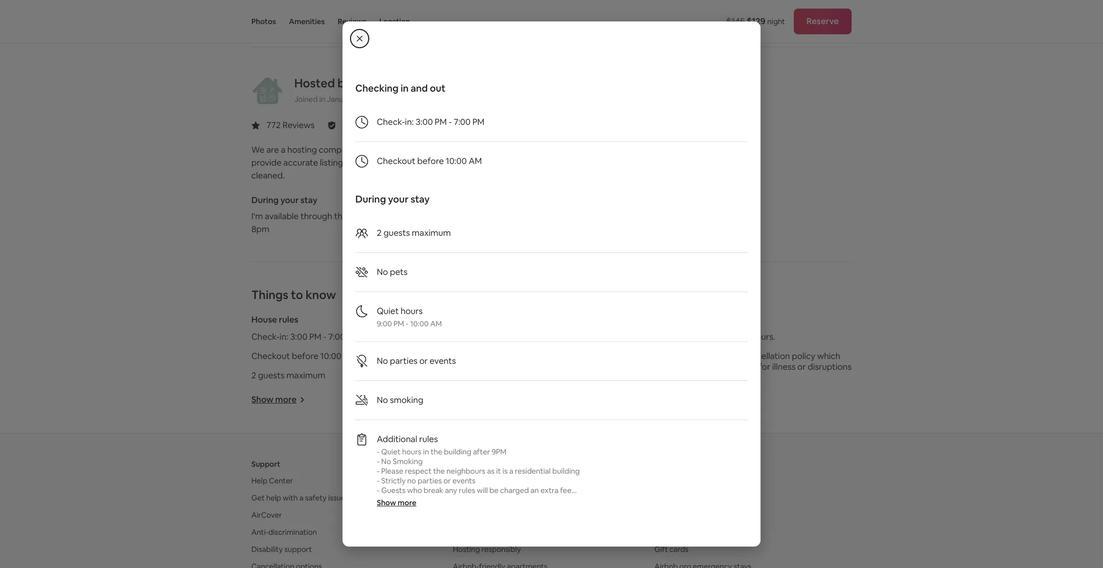 Task type: vqa. For each thing, say whether or not it's contained in the screenshot.
the Show more button
yes



Task type: describe. For each thing, give the bounding box(es) containing it.
1 vertical spatial check-
[[251, 331, 280, 343]]

rules for additional
[[419, 434, 438, 445]]

by inside hosted by manageair joined in january 2019
[[338, 76, 351, 91]]

1 vertical spatial building
[[552, 466, 580, 476]]

verified
[[375, 120, 405, 131]]

or inside additional rules - quiet hours in the building after 9pm - no smoking - please respect the neighbours as it is a residential building - strictly no parties or events - guests who break any rules will be charged an extra fee - the unit experience loadshedding / black out
[[444, 476, 451, 486]]

no parties or events
[[377, 355, 456, 367]]

an inside additional rules - quiet hours in the building after 9pm - no smoking - please respect the neighbours as it is a residential building - strictly no parties or events - guests who break any rules will be charged an extra fee - the unit experience loadshedding / black out
[[531, 486, 539, 495]]

we
[[251, 144, 265, 155]]

2 vertical spatial rules
[[459, 486, 475, 495]]

caused
[[657, 372, 686, 383]]

$145 $129 night
[[726, 16, 785, 27]]

which inside we are a hosting company based in cape town. our aim is to provide accurate listings which are as described and well cleaned.
[[349, 157, 372, 168]]

hours.
[[751, 331, 775, 343]]

9pm
[[492, 447, 507, 457]]

even
[[687, 361, 706, 373]]

0 vertical spatial am
[[469, 155, 482, 167]]

is inside we are a hosting company based in cape town. our aim is to provide accurate listings which are as described and well cleaned.
[[473, 144, 479, 155]]

parties inside additional rules - quiet hours in the building after 9pm - no smoking - please respect the neighbours as it is a residential building - strictly no parties or events - guests who break any rules will be charged an extra fee - the unit experience loadshedding / black out
[[418, 476, 442, 486]]

neighbours
[[447, 466, 485, 476]]

hosted
[[294, 76, 335, 91]]

aircover for hosts link
[[453, 493, 517, 503]]

company
[[319, 144, 356, 155]]

if for you
[[708, 361, 713, 373]]

you
[[715, 361, 729, 373]]

issue
[[328, 493, 345, 503]]

the up respect
[[431, 447, 442, 457]]

hours inside additional rules - quiet hours in the building after 9pm - no smoking - please respect the neighbours as it is a residential building - strictly no parties or events - guests who break any rules will be charged an extra fee - the unit experience loadshedding / black out
[[402, 447, 421, 457]]

772
[[266, 120, 281, 131]]

illness
[[772, 361, 796, 373]]

things to know
[[251, 287, 336, 302]]

full
[[729, 351, 741, 362]]

aim
[[457, 144, 472, 155]]

pets
[[390, 266, 408, 278]]

1 vertical spatial 3:00
[[290, 331, 307, 343]]

8pm
[[251, 224, 269, 235]]

no for no carbon monoxide alarm
[[454, 331, 466, 343]]

free cancellation for 48 hours.
[[657, 331, 775, 343]]

support
[[251, 459, 280, 469]]

with
[[283, 493, 298, 503]]

in inside hosted by manageair joined in january 2019
[[319, 94, 325, 104]]

more inside the house rules "dialog"
[[398, 498, 416, 508]]

0 horizontal spatial cancellation
[[677, 331, 724, 343]]

cards
[[670, 545, 689, 554]]

1 horizontal spatial airbnb
[[453, 476, 476, 486]]

as for described
[[389, 157, 397, 168]]

strictly
[[381, 476, 406, 486]]

joined
[[294, 94, 318, 104]]

app
[[378, 211, 393, 222]]

as for it
[[487, 466, 495, 476]]

our
[[440, 144, 455, 155]]

anti-discrimination
[[251, 527, 317, 537]]

loadshedding
[[451, 495, 498, 505]]

residential
[[515, 466, 551, 476]]

0 vertical spatial are
[[266, 144, 279, 155]]

hosting
[[287, 144, 317, 155]]

monoxide
[[497, 331, 537, 343]]

0 vertical spatial alarm
[[539, 331, 561, 343]]

0 horizontal spatial or
[[419, 355, 428, 367]]

based
[[358, 144, 382, 155]]

2 inside the house rules "dialog"
[[377, 227, 382, 239]]

cape
[[392, 144, 413, 155]]

guests
[[381, 486, 406, 495]]

no for no smoking
[[377, 395, 388, 406]]

and inside we are a hosting company based in cape town. our aim is to provide accurate listings which are as described and well cleaned.
[[441, 157, 456, 168]]

free
[[657, 331, 675, 343]]

described
[[399, 157, 439, 168]]

0 horizontal spatial maximum
[[286, 370, 325, 381]]

1 horizontal spatial an
[[644, 139, 653, 150]]

things
[[251, 287, 288, 302]]

0 horizontal spatial parties
[[390, 355, 418, 367]]

19.
[[729, 372, 740, 383]]

hosting for hosting
[[453, 459, 481, 469]]

2 horizontal spatial 10:00
[[446, 155, 467, 167]]

help
[[251, 476, 267, 486]]

hosting responsibly
[[453, 545, 521, 554]]

0 horizontal spatial am
[[343, 351, 357, 362]]

1 vertical spatial are
[[374, 157, 387, 168]]

1 vertical spatial reviews
[[283, 120, 315, 131]]

aircover link
[[251, 510, 282, 520]]

anti-
[[251, 527, 268, 537]]

by inside review the host's full cancellation policy which applies even if you cancel for illness or disruptions caused by covid-19.
[[688, 372, 697, 383]]

hour
[[655, 139, 673, 150]]

reserve
[[807, 16, 839, 27]]

location
[[379, 17, 410, 26]]

0 horizontal spatial 10:00
[[320, 351, 341, 362]]

disability
[[251, 545, 283, 554]]

1 vertical spatial in:
[[280, 331, 288, 343]]

who
[[407, 486, 422, 495]]

0 vertical spatial out
[[430, 82, 446, 94]]

0 vertical spatial events
[[430, 355, 456, 367]]

disruptions
[[808, 361, 852, 373]]

hosted by manageair joined in january 2019
[[294, 76, 412, 104]]

during your stay
[[355, 193, 430, 205]]

1 vertical spatial check-in: 3:00 pm - 7:00 pm
[[251, 331, 359, 343]]

i'm
[[251, 211, 263, 222]]

hosting for hosting responsibly
[[453, 545, 480, 554]]

9:00
[[377, 319, 392, 329]]

before inside the house rules "dialog"
[[417, 155, 444, 167]]

location button
[[379, 0, 410, 43]]

airbnb your home
[[453, 476, 515, 486]]

no carbon monoxide alarm
[[454, 331, 561, 343]]

response
[[556, 139, 594, 150]]

identity verified
[[343, 120, 405, 131]]

no for no pets
[[377, 266, 388, 278]]

10:00 inside quiet hours 9:00 pm - 10:00 am
[[410, 319, 429, 329]]

no
[[407, 476, 416, 486]]

covid-
[[699, 372, 729, 383]]

if for needed
[[395, 211, 400, 222]]

hours inside quiet hours 9:00 pm - 10:00 am
[[401, 306, 423, 317]]

is inside additional rules - quiet hours in the building after 9pm - no smoking - please respect the neighbours as it is a residential building - strictly no parties or events - guests who break any rules will be charged an extra fee - the unit experience loadshedding / black out
[[503, 466, 508, 476]]

review the host's full cancellation policy which applies even if you cancel for illness or disruptions caused by covid-19.
[[657, 351, 852, 383]]

1 horizontal spatial for
[[726, 331, 738, 343]]

aircover for the aircover link
[[251, 510, 282, 520]]

1 vertical spatial 2
[[251, 370, 256, 381]]

cancel
[[731, 361, 757, 373]]

house
[[251, 314, 277, 325]]

within
[[618, 139, 642, 150]]

to inside we are a hosting company based in cape town. our aim is to provide accurate listings which are as described and well cleaned.
[[481, 144, 490, 155]]

through
[[301, 211, 332, 222]]

during your stay i'm available through the airbnb app if needed between 9am- 8pm
[[251, 195, 492, 235]]

unit
[[396, 495, 409, 505]]

maximum inside the house rules "dialog"
[[412, 227, 451, 239]]

quiet hours 9:00 pm - 10:00 am
[[377, 306, 442, 329]]

0 horizontal spatial for
[[485, 493, 495, 503]]

charged
[[500, 486, 529, 495]]

amenities
[[289, 17, 325, 26]]

which inside review the host's full cancellation policy which applies even if you cancel for illness or disruptions caused by covid-19.
[[817, 351, 841, 362]]

support
[[284, 545, 312, 554]]

quiet inside quiet hours 9:00 pm - 10:00 am
[[377, 306, 399, 317]]

disability support
[[251, 545, 312, 554]]

checking
[[355, 82, 399, 94]]



Task type: locate. For each thing, give the bounding box(es) containing it.
0 vertical spatial aircover
[[453, 493, 484, 503]]

stay up the through on the left
[[300, 195, 317, 206]]

1 hosting from the top
[[453, 459, 481, 469]]

guests inside the house rules "dialog"
[[384, 227, 410, 239]]

1 vertical spatial guests
[[258, 370, 285, 381]]

town.
[[415, 144, 439, 155]]

in inside additional rules - quiet hours in the building after 9pm - no smoking - please respect the neighbours as it is a residential building - strictly no parties or events - guests who break any rules will be charged an extra fee - the unit experience loadshedding / black out
[[423, 447, 429, 457]]

smoking
[[390, 395, 423, 406]]

during inside the 'during your stay i'm available through the airbnb app if needed between 9am- 8pm'
[[251, 195, 279, 206]]

0 vertical spatial checkout
[[377, 155, 415, 167]]

well
[[457, 157, 473, 168]]

rules left will
[[459, 486, 475, 495]]

1 horizontal spatial reviews
[[338, 17, 367, 26]]

1 horizontal spatial checkout
[[377, 155, 415, 167]]

is right it
[[503, 466, 508, 476]]

0 vertical spatial 2 guests maximum
[[377, 227, 451, 239]]

time
[[596, 139, 614, 150]]

in inside we are a hosting company based in cape town. our aim is to provide accurate listings which are as described and well cleaned.
[[384, 144, 390, 155]]

0 horizontal spatial during
[[251, 195, 279, 206]]

7:00 up aim
[[454, 116, 471, 128]]

1 horizontal spatial maximum
[[412, 227, 451, 239]]

checking in and out
[[355, 82, 446, 94]]

in right smoking
[[423, 447, 429, 457]]

for left /
[[485, 493, 495, 503]]

extra
[[541, 486, 559, 495]]

to right aim
[[481, 144, 490, 155]]

0 horizontal spatial your
[[280, 195, 299, 206]]

checkout
[[377, 155, 415, 167], [251, 351, 290, 362]]

1 vertical spatial hosting
[[453, 545, 480, 554]]

your
[[388, 193, 409, 205], [280, 195, 299, 206], [478, 476, 493, 486]]

rules right house
[[279, 314, 298, 325]]

0 horizontal spatial in:
[[280, 331, 288, 343]]

2 vertical spatial a
[[299, 493, 304, 503]]

1 horizontal spatial before
[[417, 155, 444, 167]]

in
[[401, 82, 409, 94], [319, 94, 325, 104], [384, 144, 390, 155], [423, 447, 429, 457]]

stay inside the house rules "dialog"
[[411, 193, 430, 205]]

no down 9:00
[[377, 355, 388, 367]]

before down house rules
[[292, 351, 318, 362]]

0 vertical spatial before
[[417, 155, 444, 167]]

hosting down after
[[453, 459, 481, 469]]

or inside review the host's full cancellation policy which applies even if you cancel for illness or disruptions caused by covid-19.
[[798, 361, 806, 373]]

respect
[[405, 466, 432, 476]]

as inside we are a hosting company based in cape town. our aim is to provide accurate listings which are as described and well cleaned.
[[389, 157, 397, 168]]

3:00 up town.
[[416, 116, 433, 128]]

0 vertical spatial parties
[[390, 355, 418, 367]]

0 vertical spatial a
[[281, 144, 285, 155]]

2 guests maximum inside the house rules "dialog"
[[377, 227, 451, 239]]

your for airbnb your home
[[478, 476, 493, 486]]

events
[[430, 355, 456, 367], [453, 476, 476, 486]]

am inside quiet hours 9:00 pm - 10:00 am
[[430, 319, 442, 329]]

available
[[265, 211, 299, 222]]

0 vertical spatial 3:00
[[416, 116, 433, 128]]

cancellation inside review the host's full cancellation policy which applies even if you cancel for illness or disruptions caused by covid-19.
[[743, 351, 790, 362]]

responsibly
[[482, 545, 521, 554]]

0 horizontal spatial which
[[349, 157, 372, 168]]

0 vertical spatial 2
[[377, 227, 382, 239]]

stay inside the 'during your stay i'm available through the airbnb app if needed between 9am- 8pm'
[[300, 195, 317, 206]]

house rules
[[251, 314, 298, 325]]

reviews up hosting
[[283, 120, 315, 131]]

- inside quiet hours 9:00 pm - 10:00 am
[[406, 319, 409, 329]]

rules up smoking
[[419, 434, 438, 445]]

48
[[739, 331, 749, 343]]

check- up cape
[[377, 116, 405, 128]]

in: down house rules
[[280, 331, 288, 343]]

listings
[[320, 157, 347, 168]]

reserve button
[[794, 9, 852, 34]]

additional rules - quiet hours in the building after 9pm - no smoking - please respect the neighbours as it is a residential building - strictly no parties or events - guests who break any rules will be charged an extra fee - the unit experience loadshedding / black out
[[377, 434, 580, 505]]

no left 'carbon'
[[454, 331, 466, 343]]

if left you
[[708, 361, 713, 373]]

0 horizontal spatial checkout
[[251, 351, 290, 362]]

0 horizontal spatial before
[[292, 351, 318, 362]]

anti-discrimination link
[[251, 527, 317, 537]]

during inside the house rules "dialog"
[[355, 193, 386, 205]]

no left "smoke" on the left bottom of the page
[[454, 351, 466, 362]]

host's
[[702, 351, 727, 362]]

the right the through on the left
[[334, 211, 347, 222]]

if inside the 'during your stay i'm available through the airbnb app if needed between 9am- 8pm'
[[395, 211, 400, 222]]

1 vertical spatial maximum
[[286, 370, 325, 381]]

1 horizontal spatial are
[[374, 157, 387, 168]]

1 vertical spatial airbnb
[[453, 476, 476, 486]]

1 horizontal spatial out
[[525, 495, 536, 505]]

break
[[424, 486, 443, 495]]

is right aim
[[473, 144, 479, 155]]

0 vertical spatial by
[[338, 76, 351, 91]]

parties
[[390, 355, 418, 367], [418, 476, 442, 486]]

7:00 inside the house rules "dialog"
[[454, 116, 471, 128]]

cancellation down the 'hours.' at the bottom of the page
[[743, 351, 790, 362]]

get
[[251, 493, 265, 503]]

1 horizontal spatial a
[[299, 493, 304, 503]]

by right the caused
[[688, 372, 697, 383]]

the inside the 'during your stay i'm available through the airbnb app if needed between 9am- 8pm'
[[334, 211, 347, 222]]

1 vertical spatial alarm
[[496, 351, 518, 362]]

it
[[496, 466, 501, 476]]

0 horizontal spatial alarm
[[496, 351, 518, 362]]

quiet up 9:00
[[377, 306, 399, 317]]

rules
[[279, 314, 298, 325], [419, 434, 438, 445], [459, 486, 475, 495]]

your for during your stay
[[388, 193, 409, 205]]

get help with a safety issue link
[[251, 493, 345, 503]]

no smoke alarm
[[454, 351, 518, 362]]

show more button
[[251, 10, 305, 21], [454, 375, 508, 386], [251, 394, 305, 405], [377, 497, 416, 508]]

for left the illness
[[759, 361, 770, 373]]

parties up smoking
[[390, 355, 418, 367]]

please
[[381, 466, 403, 476]]

in: right verified on the left top of the page
[[405, 116, 414, 128]]

1 vertical spatial checkout before 10:00 am
[[251, 351, 357, 362]]

airbnb
[[349, 211, 376, 222], [453, 476, 476, 486]]

help center link
[[251, 476, 293, 486]]

1 horizontal spatial in:
[[405, 116, 414, 128]]

check- inside the house rules "dialog"
[[377, 116, 405, 128]]

the left host's
[[687, 351, 701, 362]]

no for no smoke alarm
[[454, 351, 466, 362]]

building up neighbours
[[444, 447, 471, 457]]

during up i'm
[[251, 195, 279, 206]]

black
[[505, 495, 523, 505]]

0 vertical spatial and
[[411, 82, 428, 94]]

no for no parties or events
[[377, 355, 388, 367]]

$145
[[726, 16, 745, 27]]

reviews
[[338, 17, 367, 26], [283, 120, 315, 131]]

0 vertical spatial an
[[644, 139, 653, 150]]

the up the break
[[433, 466, 445, 476]]

0 horizontal spatial 2 guests maximum
[[251, 370, 325, 381]]

1 vertical spatial 2 guests maximum
[[251, 370, 325, 381]]

which down based
[[349, 157, 372, 168]]

for
[[726, 331, 738, 343], [759, 361, 770, 373], [485, 493, 495, 503]]

no up strictly at the bottom of page
[[381, 457, 391, 466]]

aircover
[[453, 493, 484, 503], [251, 510, 282, 520]]

quiet inside additional rules - quiet hours in the building after 9pm - no smoking - please respect the neighbours as it is a residential building - strictly no parties or events - guests who break any rules will be charged an extra fee - the unit experience loadshedding / black out
[[381, 447, 401, 457]]

photos button
[[251, 0, 276, 43]]

1 vertical spatial an
[[531, 486, 539, 495]]

2 horizontal spatial for
[[759, 361, 770, 373]]

alarm down no carbon monoxide alarm on the bottom of page
[[496, 351, 518, 362]]

aircover for aircover for hosts
[[453, 493, 484, 503]]

your inside the house rules "dialog"
[[388, 193, 409, 205]]

to left know
[[291, 287, 303, 302]]

if inside review the host's full cancellation policy which applies even if you cancel for illness or disruptions caused by covid-19.
[[708, 361, 713, 373]]

for inside review the host's full cancellation policy which applies even if you cancel for illness or disruptions caused by covid-19.
[[759, 361, 770, 373]]

0 vertical spatial for
[[726, 331, 738, 343]]

for left the 48
[[726, 331, 738, 343]]

0 horizontal spatial as
[[389, 157, 397, 168]]

a right it
[[509, 466, 513, 476]]

as left it
[[487, 466, 495, 476]]

events inside additional rules - quiet hours in the building after 9pm - no smoking - please respect the neighbours as it is a residential building - strictly no parties or events - guests who break any rules will be charged an extra fee - the unit experience loadshedding / black out
[[453, 476, 476, 486]]

out inside additional rules - quiet hours in the building after 9pm - no smoking - please respect the neighbours as it is a residential building - strictly no parties or events - guests who break any rules will be charged an extra fee - the unit experience loadshedding / black out
[[525, 495, 536, 505]]

hosting
[[453, 459, 481, 469], [453, 545, 480, 554]]

stay up needed
[[411, 193, 430, 205]]

in: inside the house rules "dialog"
[[405, 116, 414, 128]]

during for during your stay i'm available through the airbnb app if needed between 9am- 8pm
[[251, 195, 279, 206]]

show more button inside the house rules "dialog"
[[377, 497, 416, 508]]

no smoking
[[377, 395, 423, 406]]

hosts
[[497, 493, 517, 503]]

cancellation up host's
[[677, 331, 724, 343]]

1 vertical spatial parties
[[418, 476, 442, 486]]

checkout before 10:00 am inside the house rules "dialog"
[[377, 155, 482, 167]]

cleaned.
[[251, 170, 285, 181]]

1 vertical spatial as
[[487, 466, 495, 476]]

pm
[[435, 116, 447, 128], [472, 116, 485, 128], [394, 319, 404, 329], [309, 331, 321, 343], [347, 331, 359, 343]]

discrimination
[[268, 527, 317, 537]]

disability support link
[[251, 545, 312, 554]]

1 horizontal spatial 2 guests maximum
[[377, 227, 451, 239]]

0 horizontal spatial by
[[338, 76, 351, 91]]

0 horizontal spatial to
[[291, 287, 303, 302]]

more
[[275, 10, 297, 21], [478, 375, 500, 386], [275, 394, 297, 405], [398, 498, 416, 508]]

0 vertical spatial hosting
[[453, 459, 481, 469]]

center
[[269, 476, 293, 486]]

1 vertical spatial cancellation
[[743, 351, 790, 362]]

or up smoking
[[419, 355, 428, 367]]

10:00
[[446, 155, 467, 167], [410, 319, 429, 329], [320, 351, 341, 362]]

1 horizontal spatial stay
[[411, 193, 430, 205]]

no left smoking
[[377, 395, 388, 406]]

1 horizontal spatial as
[[487, 466, 495, 476]]

or right the illness
[[798, 361, 806, 373]]

as
[[389, 157, 397, 168], [487, 466, 495, 476]]

3:00 down house rules
[[290, 331, 307, 343]]

quiet down additional
[[381, 447, 401, 457]]

1 horizontal spatial 2
[[377, 227, 382, 239]]

airbnb inside the 'during your stay i'm available through the airbnb app if needed between 9am- 8pm'
[[349, 211, 376, 222]]

1 vertical spatial 7:00
[[328, 331, 345, 343]]

3:00
[[416, 116, 433, 128], [290, 331, 307, 343]]

1 vertical spatial for
[[759, 361, 770, 373]]

no inside additional rules - quiet hours in the building after 9pm - no smoking - please respect the neighbours as it is a residential building - strictly no parties or events - guests who break any rules will be charged an extra fee - the unit experience loadshedding / black out
[[381, 457, 391, 466]]

2 hosting from the top
[[453, 545, 480, 554]]

during up the app
[[355, 193, 386, 205]]

1 horizontal spatial am
[[430, 319, 442, 329]]

house rules dialog
[[343, 19, 761, 547]]

show inside the house rules "dialog"
[[377, 498, 396, 508]]

and
[[411, 82, 428, 94], [441, 157, 456, 168]]

1 horizontal spatial check-
[[377, 116, 405, 128]]

building up fee
[[552, 466, 580, 476]]

get help with a safety issue
[[251, 493, 345, 503]]

1 horizontal spatial by
[[688, 372, 697, 383]]

0 horizontal spatial is
[[473, 144, 479, 155]]

help center
[[251, 476, 293, 486]]

in right checking
[[401, 82, 409, 94]]

alarm right monoxide
[[539, 331, 561, 343]]

we are a hosting company based in cape town. our aim is to provide accurate listings which are as described and well cleaned.
[[251, 144, 490, 181]]

before right cape
[[417, 155, 444, 167]]

hours down additional
[[402, 447, 421, 457]]

learn more about the host, manageair. image
[[251, 73, 286, 107], [251, 73, 286, 107]]

1 vertical spatial aircover
[[251, 510, 282, 520]]

7:00 down know
[[328, 331, 345, 343]]

-
[[449, 116, 452, 128], [406, 319, 409, 329], [323, 331, 326, 343], [377, 447, 380, 457], [377, 457, 380, 466], [377, 466, 380, 476], [377, 476, 380, 486], [377, 486, 380, 495], [377, 495, 380, 505]]

show more inside the house rules "dialog"
[[377, 498, 416, 508]]

0 vertical spatial to
[[481, 144, 490, 155]]

an left extra
[[531, 486, 539, 495]]

help
[[266, 493, 281, 503]]

guests
[[384, 227, 410, 239], [258, 370, 285, 381]]

a right with
[[299, 493, 304, 503]]

in left cape
[[384, 144, 390, 155]]

no pets
[[377, 266, 408, 278]]

as inside additional rules - quiet hours in the building after 9pm - no smoking - please respect the neighbours as it is a residential building - strictly no parties or events - guests who break any rules will be charged an extra fee - the unit experience loadshedding / black out
[[487, 466, 495, 476]]

as down cape
[[389, 157, 397, 168]]

parties right the no
[[418, 476, 442, 486]]

2 vertical spatial for
[[485, 493, 495, 503]]

rules for house
[[279, 314, 298, 325]]

0 horizontal spatial checkout before 10:00 am
[[251, 351, 357, 362]]

check- down house
[[251, 331, 280, 343]]

and down our
[[441, 157, 456, 168]]

during for during your stay
[[355, 193, 386, 205]]

a left hosting
[[281, 144, 285, 155]]

0 vertical spatial cancellation
[[677, 331, 724, 343]]

1 horizontal spatial is
[[503, 466, 508, 476]]

your for during your stay i'm available through the airbnb app if needed between 9am- 8pm
[[280, 195, 299, 206]]

hours down pets
[[401, 306, 423, 317]]

check-in: 3:00 pm - 7:00 pm down house rules
[[251, 331, 359, 343]]

0 vertical spatial quiet
[[377, 306, 399, 317]]

stay for during your stay i'm available through the airbnb app if needed between 9am- 8pm
[[300, 195, 317, 206]]

1 horizontal spatial and
[[441, 157, 456, 168]]

a inside additional rules - quiet hours in the building after 9pm - no smoking - please respect the neighbours as it is a residential building - strictly no parties or events - guests who break any rules will be charged an extra fee - the unit experience loadshedding / black out
[[509, 466, 513, 476]]

if right the app
[[395, 211, 400, 222]]

or right the break
[[444, 476, 451, 486]]

photos
[[251, 17, 276, 26]]

the inside review the host's full cancellation policy which applies even if you cancel for illness or disruptions caused by covid-19.
[[687, 351, 701, 362]]

smoking
[[393, 457, 423, 466]]

no left pets
[[377, 266, 388, 278]]

$129
[[747, 16, 766, 27]]

amenities button
[[289, 0, 325, 43]]

1 vertical spatial 10:00
[[410, 319, 429, 329]]

stay for during your stay
[[411, 193, 430, 205]]

0 horizontal spatial if
[[395, 211, 400, 222]]

1 vertical spatial checkout
[[251, 351, 290, 362]]

smoke
[[467, 351, 494, 362]]

is
[[473, 144, 479, 155], [503, 466, 508, 476]]

2 horizontal spatial rules
[[459, 486, 475, 495]]

1 vertical spatial which
[[817, 351, 841, 362]]

2 horizontal spatial am
[[469, 155, 482, 167]]

experience
[[411, 495, 450, 505]]

hours
[[401, 306, 423, 317], [402, 447, 421, 457]]

0 horizontal spatial reviews
[[283, 120, 315, 131]]

gift cards link
[[655, 545, 689, 554]]

0 horizontal spatial check-
[[251, 331, 280, 343]]

1 horizontal spatial parties
[[418, 476, 442, 486]]

1 horizontal spatial aircover
[[453, 493, 484, 503]]

1 horizontal spatial if
[[708, 361, 713, 373]]

1 vertical spatial events
[[453, 476, 476, 486]]

will
[[477, 486, 488, 495]]

gift cards
[[655, 545, 689, 554]]

and right checking
[[411, 82, 428, 94]]

1 vertical spatial quiet
[[381, 447, 401, 457]]

by up january
[[338, 76, 351, 91]]

1 vertical spatial to
[[291, 287, 303, 302]]

1 horizontal spatial cancellation
[[743, 351, 790, 362]]

any
[[445, 486, 457, 495]]

home
[[495, 476, 515, 486]]

1 horizontal spatial checkout before 10:00 am
[[377, 155, 482, 167]]

or
[[419, 355, 428, 367], [798, 361, 806, 373], [444, 476, 451, 486]]

are down based
[[374, 157, 387, 168]]

are up provide
[[266, 144, 279, 155]]

in right "joined"
[[319, 94, 325, 104]]

1 horizontal spatial or
[[444, 476, 451, 486]]

0 vertical spatial is
[[473, 144, 479, 155]]

provide
[[251, 157, 281, 168]]

your inside the 'during your stay i'm available through the airbnb app if needed between 9am- 8pm'
[[280, 195, 299, 206]]

9am-
[[472, 211, 492, 222]]

reviews left location
[[338, 17, 367, 26]]

0 vertical spatial 10:00
[[446, 155, 467, 167]]

a inside we are a hosting company based in cape town. our aim is to provide accurate listings which are as described and well cleaned.
[[281, 144, 285, 155]]

check-in: 3:00 pm - 7:00 pm up town.
[[377, 116, 485, 128]]

which right policy
[[817, 351, 841, 362]]

additional
[[377, 434, 417, 445]]

3:00 inside the house rules "dialog"
[[416, 116, 433, 128]]

0 horizontal spatial 2
[[251, 370, 256, 381]]

0 horizontal spatial building
[[444, 447, 471, 457]]

1 horizontal spatial 3:00
[[416, 116, 433, 128]]

0 horizontal spatial stay
[[300, 195, 317, 206]]

1 vertical spatial am
[[430, 319, 442, 329]]

0 horizontal spatial are
[[266, 144, 279, 155]]

hosting responsibly link
[[453, 545, 521, 554]]

1 horizontal spatial your
[[388, 193, 409, 205]]

0 vertical spatial check-
[[377, 116, 405, 128]]

and inside the house rules "dialog"
[[411, 82, 428, 94]]

hosting left responsibly
[[453, 545, 480, 554]]

check-in: 3:00 pm - 7:00 pm inside the house rules "dialog"
[[377, 116, 485, 128]]

1 horizontal spatial during
[[355, 193, 386, 205]]

an left hour
[[644, 139, 653, 150]]

checkout inside the house rules "dialog"
[[377, 155, 415, 167]]

pm inside quiet hours 9:00 pm - 10:00 am
[[394, 319, 404, 329]]



